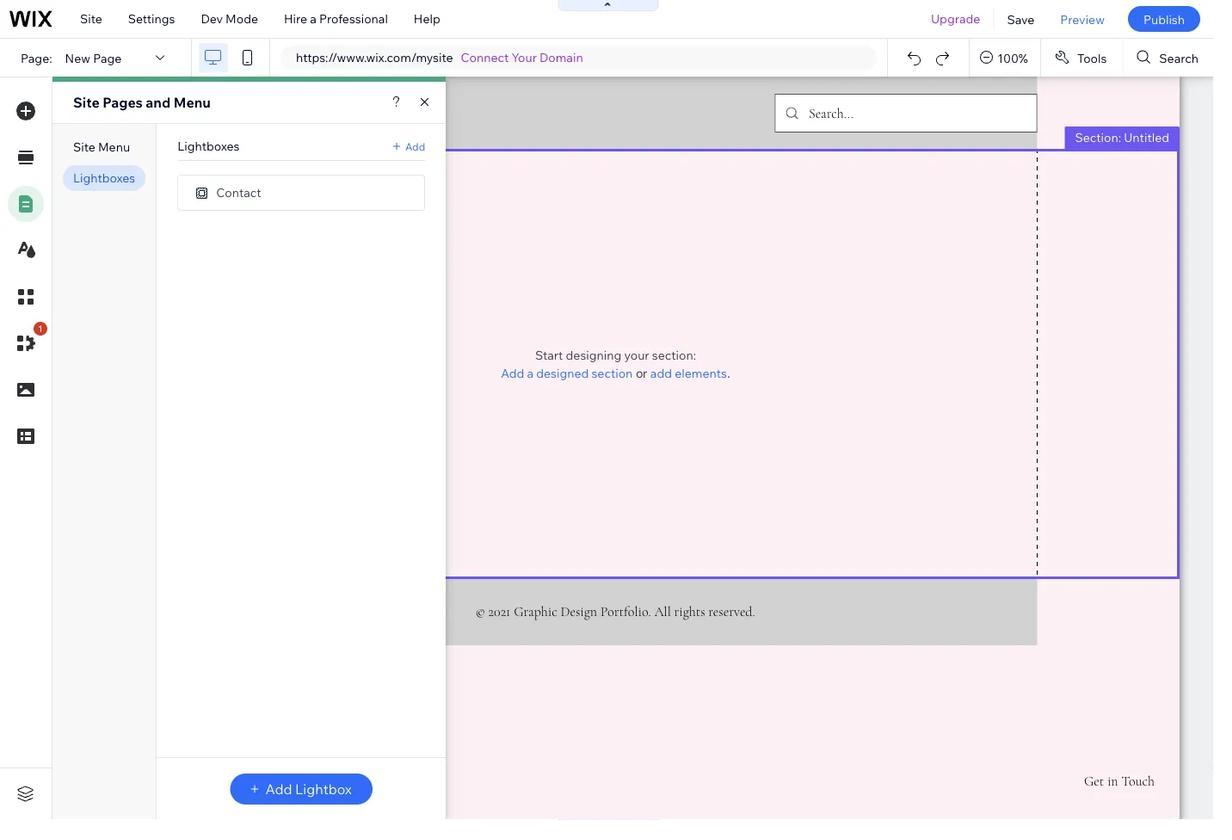 Task type: vqa. For each thing, say whether or not it's contained in the screenshot.
add a designed section button
yes



Task type: describe. For each thing, give the bounding box(es) containing it.
preview
[[1061, 11, 1105, 26]]

0 horizontal spatial lightboxes
[[73, 170, 135, 186]]

or
[[636, 366, 647, 380]]

site menu
[[73, 139, 130, 155]]

site for site
[[80, 11, 102, 26]]

1
[[38, 323, 43, 334]]

upgrade
[[931, 11, 981, 26]]

https://www.wix.com/mysite
[[296, 50, 453, 65]]

lightbox
[[295, 781, 352, 798]]

add a designed section button
[[501, 365, 633, 381]]

domain
[[540, 50, 583, 65]]

preview button
[[1048, 0, 1118, 38]]

a inside start designing your section: add a designed section or add elements .
[[527, 365, 534, 381]]

settings
[[128, 11, 175, 26]]

publish button
[[1129, 6, 1201, 32]]

connect
[[461, 50, 509, 65]]

pages
[[103, 94, 143, 111]]

tools button
[[1042, 39, 1123, 77]]

add for add
[[405, 140, 425, 153]]

professional
[[319, 11, 388, 26]]

your
[[512, 50, 537, 65]]

start
[[535, 347, 563, 362]]

add elements button
[[651, 365, 727, 381]]

and
[[146, 94, 171, 111]]

page
[[93, 50, 122, 65]]

100%
[[998, 50, 1029, 65]]

0 vertical spatial a
[[310, 11, 317, 26]]

1 horizontal spatial menu
[[174, 94, 211, 111]]

save button
[[995, 0, 1048, 38]]

site pages and menu
[[73, 94, 211, 111]]

new
[[65, 50, 90, 65]]

section:
[[1076, 130, 1122, 145]]

help
[[414, 11, 441, 26]]

hire
[[284, 11, 307, 26]]



Task type: locate. For each thing, give the bounding box(es) containing it.
100% button
[[970, 39, 1041, 77]]

a right hire
[[310, 11, 317, 26]]

0 vertical spatial site
[[80, 11, 102, 26]]

tools
[[1078, 50, 1107, 65]]

lightboxes down "site menu"
[[73, 170, 135, 186]]

your
[[625, 347, 650, 362]]

site
[[80, 11, 102, 26], [73, 94, 100, 111], [73, 139, 95, 155]]

2 vertical spatial add
[[266, 781, 292, 798]]

a
[[310, 11, 317, 26], [527, 365, 534, 381]]

0 horizontal spatial menu
[[98, 139, 130, 155]]

a left the designed
[[527, 365, 534, 381]]

untitled
[[1124, 130, 1170, 145]]

1 vertical spatial lightboxes
[[73, 170, 135, 186]]

lightboxes
[[178, 139, 240, 154], [73, 170, 135, 186]]

add
[[405, 140, 425, 153], [501, 365, 525, 381], [266, 781, 292, 798]]

hire a professional
[[284, 11, 388, 26]]

2 vertical spatial site
[[73, 139, 95, 155]]

site for site pages and menu
[[73, 94, 100, 111]]

1 horizontal spatial add
[[405, 140, 425, 153]]

menu down pages
[[98, 139, 130, 155]]

add for add lightbox
[[266, 781, 292, 798]]

0 vertical spatial add
[[405, 140, 425, 153]]

contact
[[216, 185, 261, 200]]

0 horizontal spatial add
[[266, 781, 292, 798]]

.
[[727, 366, 731, 380]]

0 horizontal spatial a
[[310, 11, 317, 26]]

designing
[[566, 347, 622, 362]]

search button
[[1124, 39, 1215, 77]]

lightboxes up contact
[[178, 139, 240, 154]]

1 vertical spatial site
[[73, 94, 100, 111]]

2 horizontal spatial add
[[501, 365, 525, 381]]

elements
[[675, 365, 727, 381]]

menu right and
[[174, 94, 211, 111]]

site up new page
[[80, 11, 102, 26]]

site down site pages and menu
[[73, 139, 95, 155]]

section: untitled
[[1076, 130, 1170, 145]]

designed
[[537, 365, 589, 381]]

dev mode
[[201, 11, 258, 26]]

add inside add lightbox button
[[266, 781, 292, 798]]

0 vertical spatial lightboxes
[[178, 139, 240, 154]]

new page
[[65, 50, 122, 65]]

1 vertical spatial add
[[501, 365, 525, 381]]

dev
[[201, 11, 223, 26]]

section
[[592, 365, 633, 381]]

menu
[[174, 94, 211, 111], [98, 139, 130, 155]]

add lightbox button
[[230, 774, 373, 805]]

search
[[1160, 50, 1199, 65]]

publish
[[1144, 11, 1185, 26]]

1 button
[[8, 322, 47, 362]]

1 horizontal spatial lightboxes
[[178, 139, 240, 154]]

save
[[1008, 11, 1035, 26]]

start designing your section: add a designed section or add elements .
[[501, 347, 731, 381]]

add lightbox
[[266, 781, 352, 798]]

0 vertical spatial menu
[[174, 94, 211, 111]]

site left pages
[[73, 94, 100, 111]]

1 vertical spatial a
[[527, 365, 534, 381]]

mode
[[226, 11, 258, 26]]

add
[[651, 365, 672, 381]]

add inside start designing your section: add a designed section or add elements .
[[501, 365, 525, 381]]

section:
[[652, 347, 696, 362]]

site for site menu
[[73, 139, 95, 155]]

1 vertical spatial menu
[[98, 139, 130, 155]]

1 horizontal spatial a
[[527, 365, 534, 381]]

https://www.wix.com/mysite connect your domain
[[296, 50, 583, 65]]



